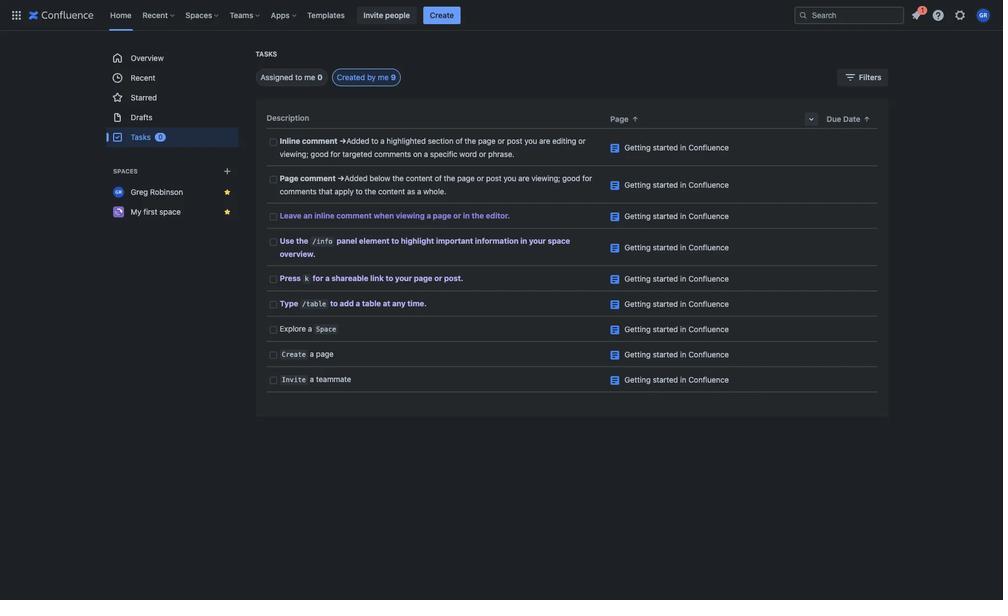 Task type: vqa. For each thing, say whether or not it's contained in the screenshot.
Explore
yes



Task type: describe. For each thing, give the bounding box(es) containing it.
me for to
[[305, 73, 315, 82]]

explore a space
[[280, 324, 336, 333]]

below
[[370, 174, 391, 183]]

getting started in confluence link for invite
[[625, 375, 729, 384]]

a right k
[[325, 274, 330, 283]]

an
[[303, 211, 313, 220]]

you inside added below the content of the page or post you are viewing; good for comments that apply to the content as a whole.
[[504, 174, 517, 183]]

are inside added to a highlighted section of the page or post you are editing or viewing; good for targeted comments on a specific word or phrase.
[[539, 136, 550, 146]]

on
[[413, 149, 422, 159]]

getting started in confluence for use the
[[625, 243, 729, 252]]

3 getting from the top
[[625, 211, 651, 221]]

a right add
[[356, 299, 360, 308]]

at
[[383, 299, 390, 308]]

overview link
[[106, 48, 238, 68]]

getting for invite
[[625, 375, 651, 384]]

getting started in confluence for inline comment →
[[625, 143, 729, 152]]

filters
[[859, 73, 882, 82]]

or right word
[[479, 149, 486, 159]]

global element
[[7, 0, 793, 30]]

viewing; inside added to a highlighted section of the page or post you are editing or viewing; good for targeted comments on a specific word or phrase.
[[280, 149, 309, 159]]

created by me 9
[[337, 73, 396, 82]]

page down whole.
[[433, 211, 452, 220]]

space inside panel element to highlight important information in your space overview.
[[548, 236, 570, 246]]

apply
[[335, 187, 354, 196]]

due date
[[827, 114, 861, 124]]

started for invite
[[653, 375, 678, 384]]

0 horizontal spatial space
[[159, 207, 180, 216]]

type
[[280, 299, 298, 308]]

getting started in confluence for invite
[[625, 375, 729, 384]]

page title icon image for press
[[610, 275, 619, 284]]

to inside panel element to highlight important information in your space overview.
[[391, 236, 399, 246]]

the up whole.
[[444, 174, 455, 183]]

editor.
[[486, 211, 510, 220]]

a left teammate
[[310, 375, 314, 384]]

viewing; inside added below the content of the page or post you are viewing; good for comments that apply to the content as a whole.
[[532, 174, 560, 183]]

whole.
[[424, 187, 446, 196]]

date
[[844, 114, 861, 124]]

highlighted
[[387, 136, 426, 146]]

teams
[[230, 10, 253, 19]]

a right viewing
[[427, 211, 431, 220]]

that
[[319, 187, 333, 196]]

page title icon image for type
[[610, 300, 619, 309]]

when
[[374, 211, 394, 220]]

confluence for inline comment →
[[689, 143, 729, 152]]

tab list containing assigned to me
[[242, 69, 401, 86]]

as
[[407, 187, 415, 196]]

first
[[143, 207, 157, 216]]

leave an inline comment when viewing a page or in the editor.
[[280, 211, 510, 220]]

highlight
[[401, 236, 434, 246]]

2 vertical spatial comment
[[337, 211, 372, 220]]

getting for page comment →
[[625, 180, 651, 189]]

drafts link
[[106, 108, 238, 127]]

started for use the
[[653, 243, 678, 252]]

getting started in confluence link for page comment →
[[625, 180, 729, 189]]

in inside panel element to highlight important information in your space overview.
[[521, 236, 527, 246]]

unstar this space image for greg robinson
[[223, 188, 232, 197]]

page title icon image for page comment →
[[610, 181, 619, 190]]

search image
[[799, 11, 808, 19]]

my first space link
[[106, 202, 238, 222]]

information
[[475, 236, 519, 246]]

getting started in confluence link for create
[[625, 350, 729, 359]]

page title icon image for create
[[610, 351, 619, 360]]

the right below
[[393, 174, 404, 183]]

inline
[[280, 136, 300, 146]]

any
[[392, 299, 406, 308]]

people
[[385, 10, 410, 19]]

create link
[[423, 6, 461, 24]]

a left highlighted
[[381, 136, 385, 146]]

started for press
[[653, 274, 678, 283]]

getting started in confluence link for type
[[625, 299, 729, 309]]

/info
[[313, 238, 333, 246]]

post.
[[444, 274, 464, 283]]

home link
[[107, 6, 135, 24]]

good inside added below the content of the page or post you are viewing; good for comments that apply to the content as a whole.
[[563, 174, 581, 183]]

added for page comment →
[[345, 174, 368, 183]]

panel
[[337, 236, 357, 246]]

overview
[[130, 53, 164, 63]]

to left add
[[330, 299, 338, 308]]

0 inside tab list
[[318, 73, 323, 82]]

1 horizontal spatial tasks
[[256, 50, 277, 58]]

started for type
[[653, 299, 678, 309]]

space
[[316, 326, 336, 333]]

3 page title icon image from the top
[[610, 213, 619, 221]]

inline
[[314, 211, 335, 220]]

specific
[[430, 149, 458, 159]]

the left editor.
[[472, 211, 484, 220]]

a left space
[[308, 324, 312, 333]]

7 page title icon image from the top
[[610, 326, 619, 334]]

getting started in confluence link for press
[[625, 274, 729, 283]]

getting started in confluence for page comment →
[[625, 180, 729, 189]]

section
[[428, 136, 454, 146]]

page for page comment →
[[280, 174, 299, 183]]

my
[[130, 207, 141, 216]]

description
[[267, 113, 309, 122]]

or inside added below the content of the page or post you are viewing; good for comments that apply to the content as a whole.
[[477, 174, 484, 183]]

type /table to add a table at any time.
[[280, 299, 427, 308]]

post inside added below the content of the page or post you are viewing; good for comments that apply to the content as a whole.
[[486, 174, 502, 183]]

panel element to highlight important information in your space overview.
[[280, 236, 572, 259]]

of inside added to a highlighted section of the page or post you are editing or viewing; good for targeted comments on a specific word or phrase.
[[456, 136, 463, 146]]

notification icon image
[[910, 9, 923, 22]]

or up phrase.
[[498, 136, 505, 146]]

confluence for type
[[689, 299, 729, 309]]

getting for create
[[625, 350, 651, 359]]

started for create
[[653, 350, 678, 359]]

spaces inside "popup button"
[[186, 10, 212, 19]]

page down space
[[316, 349, 334, 359]]

0 inside group
[[158, 133, 162, 141]]

a inside added below the content of the page or post you are viewing; good for comments that apply to the content as a whole.
[[417, 187, 421, 196]]

greg
[[130, 187, 148, 197]]

0 vertical spatial content
[[406, 174, 433, 183]]

recent inside recent popup button
[[143, 10, 168, 19]]

good inside added to a highlighted section of the page or post you are editing or viewing; good for targeted comments on a specific word or phrase.
[[311, 149, 329, 159]]

editing
[[553, 136, 577, 146]]

confluence for use the
[[689, 243, 729, 252]]

create a page
[[282, 349, 334, 359]]

me for by
[[378, 73, 389, 82]]

add
[[340, 299, 354, 308]]

word
[[460, 149, 477, 159]]

use
[[280, 236, 294, 246]]

Search field
[[795, 6, 905, 24]]

getting started in confluence link for inline comment →
[[625, 143, 729, 152]]

group containing overview
[[106, 48, 238, 147]]

getting started in confluence for type
[[625, 299, 729, 309]]

7 getting started in confluence link from the top
[[625, 325, 729, 334]]

comments inside added to a highlighted section of the page or post you are editing or viewing; good for targeted comments on a specific word or phrase.
[[374, 149, 411, 159]]

to inside added to a highlighted section of the page or post you are editing or viewing; good for targeted comments on a specific word or phrase.
[[372, 136, 379, 146]]

confluence for invite
[[689, 375, 729, 384]]

your for page
[[395, 274, 412, 283]]

phrase.
[[488, 149, 515, 159]]

for inside added to a highlighted section of the page or post you are editing or viewing; good for targeted comments on a specific word or phrase.
[[331, 149, 340, 159]]

press
[[280, 274, 301, 283]]

overview.
[[280, 249, 316, 259]]

ascending sorting icon date image
[[863, 115, 872, 123]]



Task type: locate. For each thing, give the bounding box(es) containing it.
added for inline comment →
[[347, 136, 369, 146]]

5 confluence from the top
[[689, 274, 729, 283]]

page title icon image for invite
[[610, 376, 619, 385]]

0 vertical spatial invite
[[364, 10, 383, 19]]

0 vertical spatial viewing;
[[280, 149, 309, 159]]

comment
[[302, 136, 338, 146], [300, 174, 336, 183], [337, 211, 372, 220]]

spaces up greg
[[113, 168, 137, 175]]

0 vertical spatial for
[[331, 149, 340, 159]]

0 horizontal spatial of
[[435, 174, 442, 183]]

1 vertical spatial for
[[583, 174, 592, 183]]

0 vertical spatial you
[[525, 136, 537, 146]]

by
[[367, 73, 376, 82]]

1 vertical spatial content
[[378, 187, 405, 196]]

1 confluence from the top
[[689, 143, 729, 152]]

page left ascending sorting icon page
[[610, 114, 629, 124]]

0 horizontal spatial spaces
[[113, 168, 137, 175]]

2 unstar this space image from the top
[[223, 208, 232, 216]]

tasks down drafts
[[130, 132, 150, 142]]

1 horizontal spatial create
[[430, 10, 454, 19]]

4 getting started in confluence from the top
[[625, 243, 729, 252]]

recent right home
[[143, 10, 168, 19]]

me left 9
[[378, 73, 389, 82]]

0 vertical spatial space
[[159, 207, 180, 216]]

the up word
[[465, 136, 476, 146]]

invite inside invite a teammate
[[282, 376, 306, 384]]

good down inline comment →
[[311, 149, 329, 159]]

link
[[370, 274, 384, 283]]

comment for good
[[302, 136, 338, 146]]

1 vertical spatial comment
[[300, 174, 336, 183]]

added up 'apply'
[[345, 174, 368, 183]]

to up targeted
[[372, 136, 379, 146]]

teams button
[[226, 6, 264, 24]]

page up phrase.
[[478, 136, 496, 146]]

of inside added below the content of the page or post you are viewing; good for comments that apply to the content as a whole.
[[435, 174, 442, 183]]

viewing;
[[280, 149, 309, 159], [532, 174, 560, 183]]

post inside added to a highlighted section of the page or post you are editing or viewing; good for targeted comments on a specific word or phrase.
[[507, 136, 523, 146]]

home
[[110, 10, 132, 19]]

added
[[347, 136, 369, 146], [345, 174, 368, 183]]

teammate
[[316, 375, 351, 384]]

0 vertical spatial comment
[[302, 136, 338, 146]]

9 getting from the top
[[625, 375, 651, 384]]

added to a highlighted section of the page or post you are editing or viewing; good for targeted comments on a specific word or phrase.
[[280, 136, 588, 159]]

confluence
[[689, 143, 729, 152], [689, 180, 729, 189], [689, 211, 729, 221], [689, 243, 729, 252], [689, 274, 729, 283], [689, 299, 729, 309], [689, 325, 729, 334], [689, 350, 729, 359], [689, 375, 729, 384]]

1 vertical spatial recent
[[130, 73, 155, 82]]

4 started from the top
[[653, 243, 678, 252]]

use the /info
[[280, 236, 333, 246]]

getting started in confluence for create
[[625, 350, 729, 359]]

your right information
[[529, 236, 546, 246]]

greg robinson
[[130, 187, 183, 197]]

getting for use the
[[625, 243, 651, 252]]

0 horizontal spatial tasks
[[130, 132, 150, 142]]

getting
[[625, 143, 651, 152], [625, 180, 651, 189], [625, 211, 651, 221], [625, 243, 651, 252], [625, 274, 651, 283], [625, 299, 651, 309], [625, 325, 651, 334], [625, 350, 651, 359], [625, 375, 651, 384]]

invite inside button
[[364, 10, 383, 19]]

comments
[[374, 149, 411, 159], [280, 187, 317, 196]]

0 horizontal spatial post
[[486, 174, 502, 183]]

getting started in confluence
[[625, 143, 729, 152], [625, 180, 729, 189], [625, 211, 729, 221], [625, 243, 729, 252], [625, 274, 729, 283], [625, 299, 729, 309], [625, 325, 729, 334], [625, 350, 729, 359], [625, 375, 729, 384]]

page
[[610, 114, 629, 124], [280, 174, 299, 183]]

1 vertical spatial good
[[563, 174, 581, 183]]

assigned
[[261, 73, 293, 82]]

getting started in confluence for press
[[625, 274, 729, 283]]

9
[[391, 73, 396, 82]]

0 horizontal spatial create
[[282, 351, 306, 359]]

1 page title icon image from the top
[[610, 144, 619, 153]]

greg robinson link
[[106, 182, 238, 202]]

5 started from the top
[[653, 274, 678, 283]]

1 horizontal spatial for
[[331, 149, 340, 159]]

post up phrase.
[[507, 136, 523, 146]]

5 page title icon image from the top
[[610, 275, 619, 284]]

0 horizontal spatial your
[[395, 274, 412, 283]]

robinson
[[150, 187, 183, 197]]

are inside added below the content of the page or post you are viewing; good for comments that apply to the content as a whole.
[[519, 174, 530, 183]]

2 horizontal spatial for
[[583, 174, 592, 183]]

to right element
[[391, 236, 399, 246]]

1 horizontal spatial spaces
[[186, 10, 212, 19]]

or
[[498, 136, 505, 146], [579, 136, 586, 146], [479, 149, 486, 159], [477, 174, 484, 183], [453, 211, 461, 220], [434, 274, 442, 283]]

drafts
[[130, 113, 152, 122]]

unstar this space image inside the greg robinson link
[[223, 188, 232, 197]]

started for inline comment →
[[653, 143, 678, 152]]

viewing; down 'inline'
[[280, 149, 309, 159]]

added up targeted
[[347, 136, 369, 146]]

you left editing
[[525, 136, 537, 146]]

1 vertical spatial spaces
[[113, 168, 137, 175]]

page title icon image for inline comment →
[[610, 144, 619, 153]]

page inside added to a highlighted section of the page or post you are editing or viewing; good for targeted comments on a specific word or phrase.
[[478, 136, 496, 146]]

a right on
[[424, 149, 428, 159]]

getting started in confluence link
[[625, 143, 729, 152], [625, 180, 729, 189], [625, 211, 729, 221], [625, 243, 729, 252], [625, 274, 729, 283], [625, 299, 729, 309], [625, 325, 729, 334], [625, 350, 729, 359], [625, 375, 729, 384]]

comments down highlighted
[[374, 149, 411, 159]]

to right assigned
[[295, 73, 302, 82]]

create for create a page
[[282, 351, 306, 359]]

invite for invite a teammate
[[282, 376, 306, 384]]

2 confluence from the top
[[689, 180, 729, 189]]

of up whole.
[[435, 174, 442, 183]]

1 vertical spatial 0
[[158, 133, 162, 141]]

1 vertical spatial page
[[280, 174, 299, 183]]

1 started from the top
[[653, 143, 678, 152]]

filters button
[[837, 69, 888, 86]]

getting for type
[[625, 299, 651, 309]]

ascending sorting icon page image
[[631, 115, 640, 123]]

1 horizontal spatial post
[[507, 136, 523, 146]]

7 started from the top
[[653, 325, 678, 334]]

page
[[478, 136, 496, 146], [457, 174, 475, 183], [433, 211, 452, 220], [414, 274, 433, 283], [316, 349, 334, 359]]

1 horizontal spatial 0
[[318, 73, 323, 82]]

0 vertical spatial post
[[507, 136, 523, 146]]

9 getting started in confluence from the top
[[625, 375, 729, 384]]

comment right 'inline'
[[302, 136, 338, 146]]

create a space image
[[221, 165, 234, 178]]

2 page title icon image from the top
[[610, 181, 619, 190]]

7 confluence from the top
[[689, 325, 729, 334]]

0 horizontal spatial 0
[[158, 133, 162, 141]]

6 page title icon image from the top
[[610, 300, 619, 309]]

me
[[305, 73, 315, 82], [378, 73, 389, 82]]

invite people button
[[357, 6, 417, 24]]

→
[[339, 136, 347, 146], [338, 174, 345, 183]]

unstar this space image
[[223, 188, 232, 197], [223, 208, 232, 216]]

confluence for create
[[689, 350, 729, 359]]

content down below
[[378, 187, 405, 196]]

started
[[653, 143, 678, 152], [653, 180, 678, 189], [653, 211, 678, 221], [653, 243, 678, 252], [653, 274, 678, 283], [653, 299, 678, 309], [653, 325, 678, 334], [653, 350, 678, 359], [653, 375, 678, 384]]

→ for inline comment →
[[339, 136, 347, 146]]

create inside 'create a page'
[[282, 351, 306, 359]]

6 confluence from the top
[[689, 299, 729, 309]]

templates link
[[304, 6, 348, 24]]

added below the content of the page or post you are viewing; good for comments that apply to the content as a whole.
[[280, 174, 594, 196]]

to
[[295, 73, 302, 82], [372, 136, 379, 146], [356, 187, 363, 196], [391, 236, 399, 246], [386, 274, 393, 283], [330, 299, 338, 308]]

getting for press
[[625, 274, 651, 283]]

6 getting started in confluence from the top
[[625, 299, 729, 309]]

0 vertical spatial tasks
[[256, 50, 277, 58]]

4 getting started in confluence link from the top
[[625, 243, 729, 252]]

confluence for page comment →
[[689, 180, 729, 189]]

my first space
[[130, 207, 180, 216]]

create for create
[[430, 10, 454, 19]]

time.
[[408, 299, 427, 308]]

spaces right recent popup button
[[186, 10, 212, 19]]

space
[[159, 207, 180, 216], [548, 236, 570, 246]]

to right 'apply'
[[356, 187, 363, 196]]

comment for that
[[300, 174, 336, 183]]

due
[[827, 114, 842, 124]]

post
[[507, 136, 523, 146], [486, 174, 502, 183]]

2 getting started in confluence from the top
[[625, 180, 729, 189]]

recent
[[143, 10, 168, 19], [130, 73, 155, 82]]

element
[[359, 236, 390, 246]]

→ up 'apply'
[[338, 174, 345, 183]]

0 vertical spatial unstar this space image
[[223, 188, 232, 197]]

→ for page comment →
[[338, 174, 345, 183]]

recent inside recent 'link'
[[130, 73, 155, 82]]

5 getting started in confluence link from the top
[[625, 274, 729, 283]]

8 getting started in confluence from the top
[[625, 350, 729, 359]]

3 started from the top
[[653, 211, 678, 221]]

1 getting from the top
[[625, 143, 651, 152]]

your up any
[[395, 274, 412, 283]]

apps
[[271, 10, 290, 19]]

the up overview. on the left top of page
[[296, 236, 308, 246]]

0 vertical spatial →
[[339, 136, 347, 146]]

getting started in confluence link for use the
[[625, 243, 729, 252]]

9 page title icon image from the top
[[610, 376, 619, 385]]

1 vertical spatial are
[[519, 174, 530, 183]]

0 vertical spatial create
[[430, 10, 454, 19]]

1 horizontal spatial your
[[529, 236, 546, 246]]

page inside added below the content of the page or post you are viewing; good for comments that apply to the content as a whole.
[[457, 174, 475, 183]]

to inside added below the content of the page or post you are viewing; good for comments that apply to the content as a whole.
[[356, 187, 363, 196]]

0 vertical spatial your
[[529, 236, 546, 246]]

or down word
[[477, 174, 484, 183]]

invite people
[[364, 10, 410, 19]]

7 getting started in confluence from the top
[[625, 325, 729, 334]]

are
[[539, 136, 550, 146], [519, 174, 530, 183]]

unstar this space image inside the my first space link
[[223, 208, 232, 216]]

good down editing
[[563, 174, 581, 183]]

1 vertical spatial viewing;
[[532, 174, 560, 183]]

6 getting started in confluence link from the top
[[625, 299, 729, 309]]

confluence for press
[[689, 274, 729, 283]]

1 vertical spatial comments
[[280, 187, 317, 196]]

you inside added to a highlighted section of the page or post you are editing or viewing; good for targeted comments on a specific word or phrase.
[[525, 136, 537, 146]]

page title icon image
[[610, 144, 619, 153], [610, 181, 619, 190], [610, 213, 619, 221], [610, 244, 619, 253], [610, 275, 619, 284], [610, 300, 619, 309], [610, 326, 619, 334], [610, 351, 619, 360], [610, 376, 619, 385]]

you down phrase.
[[504, 174, 517, 183]]

0 down drafts link
[[158, 133, 162, 141]]

your inside panel element to highlight important information in your space overview.
[[529, 236, 546, 246]]

in
[[680, 143, 687, 152], [680, 180, 687, 189], [463, 211, 470, 220], [680, 211, 687, 221], [521, 236, 527, 246], [680, 243, 687, 252], [680, 274, 687, 283], [680, 299, 687, 309], [680, 325, 687, 334], [680, 350, 687, 359], [680, 375, 687, 384]]

0 vertical spatial comments
[[374, 149, 411, 159]]

targeted
[[343, 149, 372, 159]]

viewing
[[396, 211, 425, 220]]

spaces
[[186, 10, 212, 19], [113, 168, 137, 175]]

added inside added to a highlighted section of the page or post you are editing or viewing; good for targeted comments on a specific word or phrase.
[[347, 136, 369, 146]]

banner containing home
[[0, 0, 1003, 31]]

8 confluence from the top
[[689, 350, 729, 359]]

started for page comment →
[[653, 180, 678, 189]]

k
[[305, 275, 309, 283]]

the down below
[[365, 187, 376, 196]]

1 horizontal spatial space
[[548, 236, 570, 246]]

8 started from the top
[[653, 350, 678, 359]]

1 vertical spatial post
[[486, 174, 502, 183]]

templates
[[307, 10, 345, 19]]

inline comment →
[[280, 136, 347, 146]]

recent up starred on the top
[[130, 73, 155, 82]]

0 horizontal spatial invite
[[282, 376, 306, 384]]

0 vertical spatial 0
[[318, 73, 323, 82]]

1 horizontal spatial you
[[525, 136, 537, 146]]

added inside added below the content of the page or post you are viewing; good for comments that apply to the content as a whole.
[[345, 174, 368, 183]]

0 horizontal spatial are
[[519, 174, 530, 183]]

banner
[[0, 0, 1003, 31]]

0 horizontal spatial viewing;
[[280, 149, 309, 159]]

6 started from the top
[[653, 299, 678, 309]]

2 me from the left
[[378, 73, 389, 82]]

confluence image
[[29, 9, 94, 22], [29, 9, 94, 22]]

help icon image
[[932, 9, 945, 22]]

tasks inside group
[[130, 132, 150, 142]]

1 getting started in confluence from the top
[[625, 143, 729, 152]]

1 horizontal spatial are
[[539, 136, 550, 146]]

0 vertical spatial recent
[[143, 10, 168, 19]]

0 vertical spatial of
[[456, 136, 463, 146]]

1 horizontal spatial me
[[378, 73, 389, 82]]

recent button
[[139, 6, 179, 24]]

of
[[456, 136, 463, 146], [435, 174, 442, 183]]

post down phrase.
[[486, 174, 502, 183]]

9 started from the top
[[653, 375, 678, 384]]

page down 'inline'
[[280, 174, 299, 183]]

6 getting from the top
[[625, 299, 651, 309]]

invite a teammate
[[282, 375, 351, 384]]

page comment →
[[280, 174, 345, 183]]

0 vertical spatial good
[[311, 149, 329, 159]]

2 vertical spatial for
[[313, 274, 323, 283]]

tasks
[[256, 50, 277, 58], [130, 132, 150, 142]]

4 page title icon image from the top
[[610, 244, 619, 253]]

the inside added to a highlighted section of the page or post you are editing or viewing; good for targeted comments on a specific word or phrase.
[[465, 136, 476, 146]]

your for space
[[529, 236, 546, 246]]

invite for invite people
[[364, 10, 383, 19]]

invite left people
[[364, 10, 383, 19]]

comment up that
[[300, 174, 336, 183]]

tasks up assigned
[[256, 50, 277, 58]]

4 confluence from the top
[[689, 243, 729, 252]]

apps button
[[268, 6, 301, 24]]

0 horizontal spatial me
[[305, 73, 315, 82]]

1 vertical spatial space
[[548, 236, 570, 246]]

create inside global element
[[430, 10, 454, 19]]

important
[[436, 236, 473, 246]]

table
[[362, 299, 381, 308]]

create down explore
[[282, 351, 306, 359]]

1 horizontal spatial viewing;
[[532, 174, 560, 183]]

me right assigned
[[305, 73, 315, 82]]

assigned to me 0
[[261, 73, 323, 82]]

page title icon image for use the
[[610, 244, 619, 253]]

1 vertical spatial invite
[[282, 376, 306, 384]]

to right link
[[386, 274, 393, 283]]

0 horizontal spatial content
[[378, 187, 405, 196]]

0 vertical spatial spaces
[[186, 10, 212, 19]]

content up as
[[406, 174, 433, 183]]

8 getting started in confluence link from the top
[[625, 350, 729, 359]]

of up word
[[456, 136, 463, 146]]

5 getting from the top
[[625, 274, 651, 283]]

/table
[[302, 300, 326, 308]]

a right as
[[417, 187, 421, 196]]

getting for inline comment →
[[625, 143, 651, 152]]

page down word
[[457, 174, 475, 183]]

shareable
[[332, 274, 369, 283]]

comments down page comment →
[[280, 187, 317, 196]]

a down explore a space
[[310, 349, 314, 359]]

1 horizontal spatial page
[[610, 114, 629, 124]]

comment down 'apply'
[[337, 211, 372, 220]]

0 horizontal spatial for
[[313, 274, 323, 283]]

2 started from the top
[[653, 180, 678, 189]]

2 getting from the top
[[625, 180, 651, 189]]

page for page
[[610, 114, 629, 124]]

viewing; down editing
[[532, 174, 560, 183]]

1
[[921, 6, 924, 14]]

press k for a shareable link to your page or post.
[[280, 274, 464, 283]]

1 vertical spatial your
[[395, 274, 412, 283]]

3 getting started in confluence from the top
[[625, 211, 729, 221]]

page up time.
[[414, 274, 433, 283]]

5 getting started in confluence from the top
[[625, 274, 729, 283]]

1 vertical spatial tasks
[[130, 132, 150, 142]]

explore
[[280, 324, 306, 333]]

for inside added below the content of the page or post you are viewing; good for comments that apply to the content as a whole.
[[583, 174, 592, 183]]

1 vertical spatial added
[[345, 174, 368, 183]]

0 horizontal spatial good
[[311, 149, 329, 159]]

0 vertical spatial page
[[610, 114, 629, 124]]

1 vertical spatial you
[[504, 174, 517, 183]]

recent link
[[106, 68, 238, 88]]

1 horizontal spatial good
[[563, 174, 581, 183]]

3 getting started in confluence link from the top
[[625, 211, 729, 221]]

create right people
[[430, 10, 454, 19]]

7 getting from the top
[[625, 325, 651, 334]]

1 horizontal spatial content
[[406, 174, 433, 183]]

3 confluence from the top
[[689, 211, 729, 221]]

group
[[106, 48, 238, 147]]

or up important
[[453, 211, 461, 220]]

8 getting from the top
[[625, 350, 651, 359]]

1 vertical spatial create
[[282, 351, 306, 359]]

0 vertical spatial are
[[539, 136, 550, 146]]

1 unstar this space image from the top
[[223, 188, 232, 197]]

0 horizontal spatial you
[[504, 174, 517, 183]]

or right editing
[[579, 136, 586, 146]]

9 confluence from the top
[[689, 375, 729, 384]]

spaces button
[[182, 6, 223, 24]]

1 vertical spatial →
[[338, 174, 345, 183]]

1 horizontal spatial invite
[[364, 10, 383, 19]]

1 horizontal spatial of
[[456, 136, 463, 146]]

0 horizontal spatial page
[[280, 174, 299, 183]]

1 getting started in confluence link from the top
[[625, 143, 729, 152]]

8 page title icon image from the top
[[610, 351, 619, 360]]

1 vertical spatial unstar this space image
[[223, 208, 232, 216]]

created
[[337, 73, 365, 82]]

settings icon image
[[954, 9, 967, 22]]

2 getting started in confluence link from the top
[[625, 180, 729, 189]]

starred
[[130, 93, 157, 102]]

appswitcher icon image
[[10, 9, 23, 22]]

0 left "created"
[[318, 73, 323, 82]]

9 getting started in confluence link from the top
[[625, 375, 729, 384]]

tab list
[[242, 69, 401, 86]]

or left post.
[[434, 274, 442, 283]]

invite down 'create a page'
[[282, 376, 306, 384]]

leave
[[280, 211, 302, 220]]

4 getting from the top
[[625, 243, 651, 252]]

1 vertical spatial of
[[435, 174, 442, 183]]

starred link
[[106, 88, 238, 108]]

0 vertical spatial added
[[347, 136, 369, 146]]

1 horizontal spatial comments
[[374, 149, 411, 159]]

→ up targeted
[[339, 136, 347, 146]]

for
[[331, 149, 340, 159], [583, 174, 592, 183], [313, 274, 323, 283]]

0 horizontal spatial comments
[[280, 187, 317, 196]]

1 me from the left
[[305, 73, 315, 82]]

unstar this space image for my first space
[[223, 208, 232, 216]]

comments inside added below the content of the page or post you are viewing; good for comments that apply to the content as a whole.
[[280, 187, 317, 196]]



